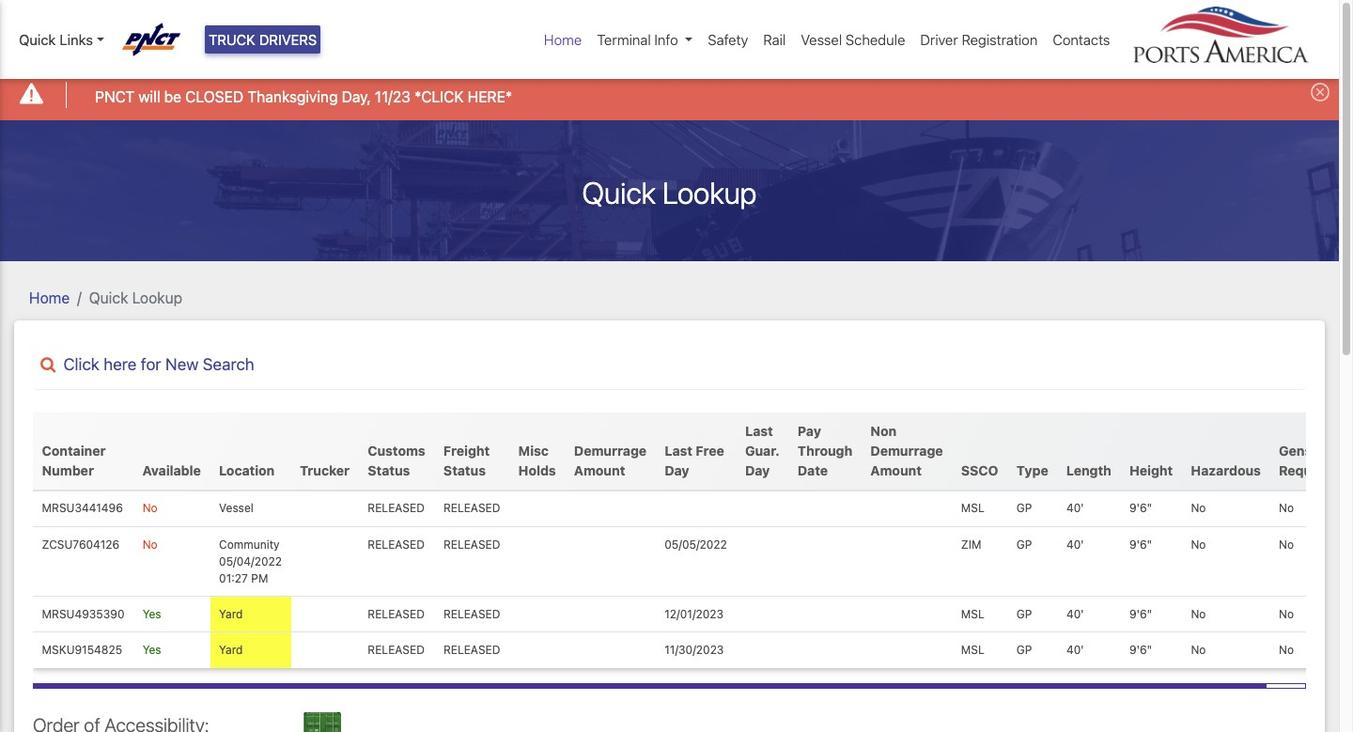 Task type: vqa. For each thing, say whether or not it's contained in the screenshot.
the 'Tau,'
no



Task type: locate. For each thing, give the bounding box(es) containing it.
2 vertical spatial msl
[[961, 643, 985, 657]]

status for customs status
[[368, 463, 410, 479]]

2 day from the left
[[745, 463, 770, 479]]

0 horizontal spatial vessel
[[219, 501, 254, 515]]

holds
[[518, 463, 556, 479]]

terminal info
[[597, 31, 678, 48]]

yes right mrsu4935390
[[143, 607, 161, 621]]

last free day
[[665, 443, 725, 479]]

1 day from the left
[[665, 463, 689, 479]]

0 horizontal spatial day
[[665, 463, 689, 479]]

home left terminal
[[544, 31, 582, 48]]

quick lookup
[[582, 174, 757, 210], [89, 289, 182, 306]]

1 vertical spatial quick lookup
[[89, 289, 182, 306]]

9'6"
[[1130, 501, 1152, 515], [1130, 537, 1152, 551], [1130, 607, 1152, 621], [1130, 643, 1152, 657]]

0 vertical spatial last
[[745, 423, 773, 439]]

40' for 12/01/2023
[[1067, 607, 1084, 621]]

40' for 05/05/2022
[[1067, 537, 1084, 551]]

last left the free at the bottom of the page
[[665, 443, 693, 459]]

vessel up the community on the bottom
[[219, 501, 254, 515]]

last for last guar. day
[[745, 423, 773, 439]]

0 vertical spatial quick lookup
[[582, 174, 757, 210]]

home
[[544, 31, 582, 48], [29, 289, 70, 306]]

vessel
[[801, 31, 842, 48], [219, 501, 254, 515]]

vessel for vessel schedule
[[801, 31, 842, 48]]

last up guar.
[[745, 423, 773, 439]]

day inside last guar. day
[[745, 463, 770, 479]]

0 vertical spatial quick
[[19, 31, 56, 48]]

1 vertical spatial last
[[665, 443, 693, 459]]

4 9'6" from the top
[[1130, 643, 1152, 657]]

1 vertical spatial lookup
[[132, 289, 182, 306]]

status inside the customs status
[[368, 463, 410, 479]]

terminal
[[597, 31, 651, 48]]

2 40' from the top
[[1067, 537, 1084, 551]]

status down the customs
[[368, 463, 410, 479]]

1 horizontal spatial demurrage
[[871, 443, 943, 459]]

amount down "non"
[[871, 463, 922, 479]]

home up search icon
[[29, 289, 70, 306]]

05/05/2022
[[665, 537, 727, 551]]

9'6" for 12/01/2023
[[1130, 607, 1152, 621]]

location
[[219, 463, 275, 479]]

1 horizontal spatial quick lookup
[[582, 174, 757, 210]]

last inside "last free day"
[[665, 443, 693, 459]]

4 40' from the top
[[1067, 643, 1084, 657]]

demurrage
[[574, 443, 647, 459], [871, 443, 943, 459]]

1 vertical spatial msl
[[961, 607, 985, 621]]

1 horizontal spatial day
[[745, 463, 770, 479]]

0 horizontal spatial demurrage
[[574, 443, 647, 459]]

0 horizontal spatial last
[[665, 443, 693, 459]]

new
[[165, 354, 199, 374]]

3 gp from the top
[[1017, 607, 1032, 621]]

home link left terminal
[[537, 22, 590, 58]]

demurrage down "non"
[[871, 443, 943, 459]]

home link up search icon
[[29, 289, 70, 306]]

genset
[[1279, 443, 1325, 459]]

yes right msku9154825
[[143, 643, 161, 657]]

1 horizontal spatial lookup
[[663, 174, 757, 210]]

day down guar.
[[745, 463, 770, 479]]

last guar. day
[[745, 423, 780, 479]]

status down freight
[[443, 463, 486, 479]]

0 vertical spatial vessel
[[801, 31, 842, 48]]

0 vertical spatial yard
[[219, 607, 243, 621]]

1 horizontal spatial home
[[544, 31, 582, 48]]

vessel right rail
[[801, 31, 842, 48]]

1 vertical spatial home link
[[29, 289, 70, 306]]

2 horizontal spatial quick
[[582, 174, 656, 210]]

date
[[798, 463, 828, 479]]

11/30/2023
[[665, 643, 724, 657]]

amount inside non demurrage amount
[[871, 463, 922, 479]]

1 vertical spatial quick
[[582, 174, 656, 210]]

mrsu4935390
[[42, 607, 124, 621]]

day right demurrage amount
[[665, 463, 689, 479]]

last for last free day
[[665, 443, 693, 459]]

yes for mrsu4935390
[[143, 607, 161, 621]]

1 msl from the top
[[961, 501, 985, 515]]

demurrage right misc holds
[[574, 443, 647, 459]]

last
[[745, 423, 773, 439], [665, 443, 693, 459]]

day
[[665, 463, 689, 479], [745, 463, 770, 479]]

ssco
[[961, 463, 999, 479]]

1 9'6" from the top
[[1130, 501, 1152, 515]]

registration
[[962, 31, 1038, 48]]

1 vertical spatial yard
[[219, 643, 243, 657]]

gp for 12/01/2023
[[1017, 607, 1032, 621]]

1 vertical spatial vessel
[[219, 501, 254, 515]]

msl
[[961, 501, 985, 515], [961, 607, 985, 621], [961, 643, 985, 657]]

driver registration link
[[913, 22, 1045, 58]]

05/04/2022
[[219, 554, 282, 568]]

3 40' from the top
[[1067, 607, 1084, 621]]

1 horizontal spatial last
[[745, 423, 773, 439]]

1 amount from the left
[[574, 463, 625, 479]]

zim
[[961, 537, 982, 551]]

click
[[63, 354, 99, 374]]

truck drivers link
[[205, 25, 321, 54]]

2 yes from the top
[[143, 643, 161, 657]]

0 vertical spatial msl
[[961, 501, 985, 515]]

pay through date
[[798, 423, 853, 479]]

status
[[368, 463, 410, 479], [443, 463, 486, 479]]

no
[[143, 501, 158, 515], [1191, 501, 1206, 515], [1279, 501, 1294, 515], [143, 537, 158, 551], [1191, 537, 1206, 551], [1279, 537, 1294, 551], [1191, 607, 1206, 621], [1279, 607, 1294, 621], [1191, 643, 1206, 657], [1279, 643, 1294, 657]]

lookup
[[663, 174, 757, 210], [132, 289, 182, 306]]

2 msl from the top
[[961, 607, 985, 621]]

0 horizontal spatial quick lookup
[[89, 289, 182, 306]]

required
[[1279, 463, 1337, 479]]

for
[[141, 354, 161, 374]]

zcsu7604126
[[42, 537, 120, 551]]

01:27
[[219, 571, 248, 585]]

40'
[[1067, 501, 1084, 515], [1067, 537, 1084, 551], [1067, 607, 1084, 621], [1067, 643, 1084, 657]]

gp
[[1017, 501, 1032, 515], [1017, 537, 1032, 551], [1017, 607, 1032, 621], [1017, 643, 1032, 657]]

40' for 11/30/2023
[[1067, 643, 1084, 657]]

2 yard from the top
[[219, 643, 243, 657]]

will
[[138, 88, 160, 105]]

yes
[[143, 607, 161, 621], [143, 643, 161, 657]]

rail link
[[756, 22, 793, 58]]

0 horizontal spatial quick
[[19, 31, 56, 48]]

quick
[[19, 31, 56, 48], [582, 174, 656, 210], [89, 289, 128, 306]]

1 yes from the top
[[143, 607, 161, 621]]

2 vertical spatial quick
[[89, 289, 128, 306]]

amount
[[574, 463, 625, 479], [871, 463, 922, 479]]

1 horizontal spatial vessel
[[801, 31, 842, 48]]

2 9'6" from the top
[[1130, 537, 1152, 551]]

11/23
[[375, 88, 411, 105]]

home link
[[537, 22, 590, 58], [29, 289, 70, 306]]

misc holds
[[518, 443, 556, 479]]

drivers
[[259, 31, 317, 48]]

1 horizontal spatial amount
[[871, 463, 922, 479]]

0 vertical spatial home link
[[537, 22, 590, 58]]

1 yard from the top
[[219, 607, 243, 621]]

2 gp from the top
[[1017, 537, 1032, 551]]

1 vertical spatial home
[[29, 289, 70, 306]]

0 vertical spatial home
[[544, 31, 582, 48]]

yard
[[219, 607, 243, 621], [219, 643, 243, 657]]

0 horizontal spatial status
[[368, 463, 410, 479]]

non
[[871, 423, 897, 439]]

1 vertical spatial yes
[[143, 643, 161, 657]]

links
[[60, 31, 93, 48]]

height
[[1130, 463, 1173, 479]]

0 horizontal spatial home
[[29, 289, 70, 306]]

3 9'6" from the top
[[1130, 607, 1152, 621]]

close image
[[1311, 83, 1330, 102]]

0 horizontal spatial amount
[[574, 463, 625, 479]]

released
[[368, 501, 425, 515], [443, 501, 500, 515], [368, 537, 425, 551], [443, 537, 500, 551], [368, 607, 425, 621], [443, 607, 500, 621], [368, 643, 425, 657], [443, 643, 500, 657]]

last inside last guar. day
[[745, 423, 773, 439]]

status inside freight status
[[443, 463, 486, 479]]

customs status
[[368, 443, 425, 479]]

number
[[42, 463, 94, 479]]

gp for 05/05/2022
[[1017, 537, 1032, 551]]

vessel schedule
[[801, 31, 905, 48]]

2 amount from the left
[[871, 463, 922, 479]]

4 gp from the top
[[1017, 643, 1032, 657]]

day inside "last free day"
[[665, 463, 689, 479]]

0 horizontal spatial home link
[[29, 289, 70, 306]]

msku9154825
[[42, 643, 122, 657]]

mrsu3441496
[[42, 501, 123, 515]]

here*
[[468, 88, 512, 105]]

1 40' from the top
[[1067, 501, 1084, 515]]

day for last free day
[[665, 463, 689, 479]]

1 status from the left
[[368, 463, 410, 479]]

1 horizontal spatial status
[[443, 463, 486, 479]]

search
[[203, 354, 254, 374]]

3 msl from the top
[[961, 643, 985, 657]]

day,
[[342, 88, 371, 105]]

0 vertical spatial yes
[[143, 607, 161, 621]]

amount right holds
[[574, 463, 625, 479]]

2 status from the left
[[443, 463, 486, 479]]

amount inside demurrage amount
[[574, 463, 625, 479]]

search image
[[40, 357, 56, 373]]



Task type: describe. For each thing, give the bounding box(es) containing it.
thanksgiving
[[247, 88, 338, 105]]

12/01/2023
[[665, 607, 724, 621]]

safety link
[[700, 22, 756, 58]]

trucker
[[300, 463, 350, 479]]

vessel schedule link
[[793, 22, 913, 58]]

non demurrage amount
[[871, 423, 943, 479]]

status for freight status
[[443, 463, 486, 479]]

freight status
[[443, 443, 490, 479]]

9'6" for 05/05/2022
[[1130, 537, 1152, 551]]

pnct
[[95, 88, 135, 105]]

info
[[655, 31, 678, 48]]

9'6" for 11/30/2023
[[1130, 643, 1152, 657]]

pm
[[251, 571, 268, 585]]

yard for mrsu4935390
[[219, 607, 243, 621]]

vessel for vessel
[[219, 501, 254, 515]]

through
[[798, 443, 853, 459]]

yes for msku9154825
[[143, 643, 161, 657]]

schedule
[[846, 31, 905, 48]]

click here for new search
[[63, 354, 254, 374]]

pnct will be closed thanksgiving day, 11/23 *click here* link
[[95, 85, 512, 108]]

*click
[[414, 88, 464, 105]]

msl for 12/01/2023
[[961, 607, 985, 621]]

pay
[[798, 423, 821, 439]]

be
[[164, 88, 181, 105]]

rail
[[763, 31, 786, 48]]

contacts
[[1053, 31, 1110, 48]]

freight
[[443, 443, 490, 459]]

customs
[[368, 443, 425, 459]]

2 demurrage from the left
[[871, 443, 943, 459]]

hazardous
[[1191, 463, 1261, 479]]

driver registration
[[920, 31, 1038, 48]]

yard for msku9154825
[[219, 643, 243, 657]]

1 gp from the top
[[1017, 501, 1032, 515]]

genset required
[[1279, 443, 1337, 479]]

quick links link
[[19, 29, 104, 50]]

contacts link
[[1045, 22, 1118, 58]]

pnct will be closed thanksgiving day, 11/23 *click here*
[[95, 88, 512, 105]]

gp for 11/30/2023
[[1017, 643, 1032, 657]]

guar.
[[745, 443, 780, 459]]

available
[[143, 463, 201, 479]]

free
[[696, 443, 725, 459]]

community 05/04/2022 01:27 pm
[[219, 537, 282, 585]]

container
[[42, 443, 106, 459]]

terminal info link
[[590, 22, 700, 58]]

1 horizontal spatial quick
[[89, 289, 128, 306]]

container number
[[42, 443, 106, 479]]

community
[[219, 537, 280, 551]]

1 demurrage from the left
[[574, 443, 647, 459]]

truck
[[209, 31, 255, 48]]

quick links
[[19, 31, 93, 48]]

closed
[[185, 88, 244, 105]]

truck drivers
[[209, 31, 317, 48]]

1 horizontal spatial home link
[[537, 22, 590, 58]]

0 vertical spatial lookup
[[663, 174, 757, 210]]

driver
[[920, 31, 958, 48]]

0 horizontal spatial lookup
[[132, 289, 182, 306]]

demurrage amount
[[574, 443, 647, 479]]

click here for new search link
[[33, 354, 1306, 374]]

day for last guar. day
[[745, 463, 770, 479]]

here
[[104, 354, 137, 374]]

length
[[1067, 463, 1112, 479]]

safety
[[708, 31, 748, 48]]

pnct will be closed thanksgiving day, 11/23 *click here* alert
[[0, 69, 1339, 120]]

type
[[1017, 463, 1049, 479]]

misc
[[518, 443, 549, 459]]

msl for 11/30/2023
[[961, 643, 985, 657]]



